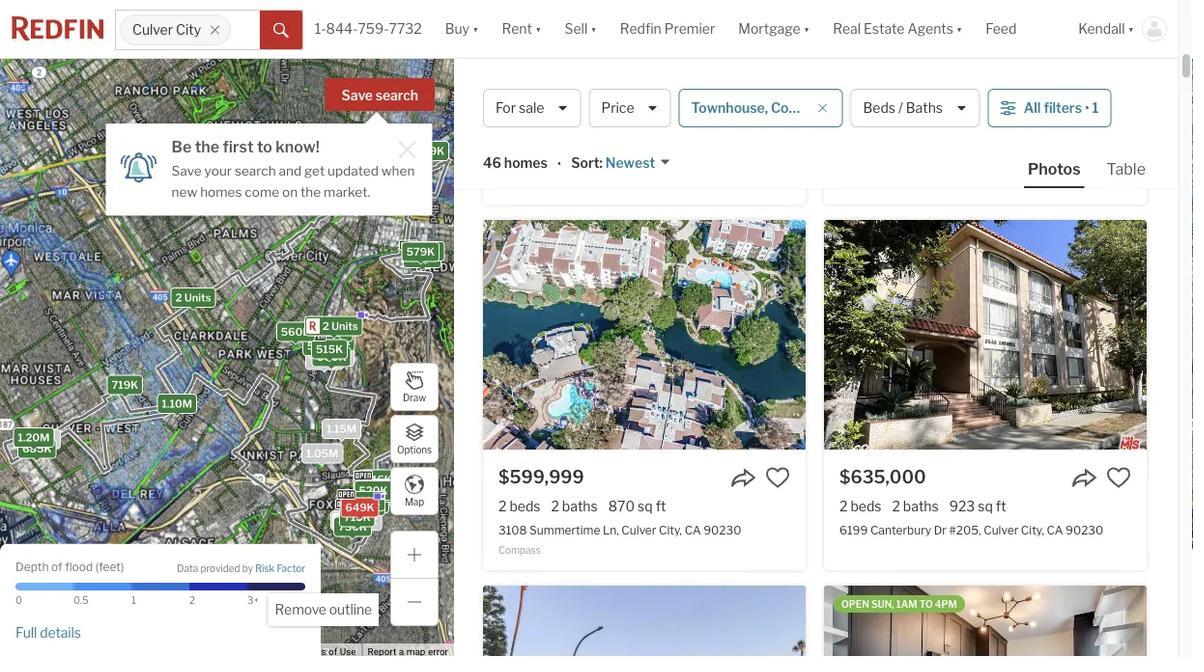 Task type: describe. For each thing, give the bounding box(es) containing it.
3108
[[498, 523, 527, 537]]

be
[[172, 137, 192, 156]]

sq for $635,000
[[978, 498, 993, 515]]

6199 canterbury dr #205, culver city, ca 90230
[[839, 523, 1103, 537]]

filters
[[1044, 100, 1082, 116]]

table button
[[1103, 158, 1150, 186]]

come
[[245, 184, 279, 200]]

photo of 6199 canterbury dr #205, culver city, ca 90230 image
[[824, 220, 1147, 450]]

sort :
[[571, 155, 603, 171]]

remove culver city image
[[209, 24, 221, 36]]

2 beds for $599,999
[[498, 498, 540, 515]]

photos
[[1028, 159, 1081, 178]]

#205,
[[949, 523, 981, 537]]

all
[[1024, 100, 1041, 116]]

homes
[[638, 78, 709, 104]]

photo of 4040 grand view blvd #82, los angeles, ca 90066 image
[[483, 0, 806, 84]]

buy
[[445, 21, 470, 37]]

8106
[[839, 157, 868, 171]]

923
[[949, 498, 975, 515]]

of
[[51, 561, 62, 575]]

560k
[[281, 326, 310, 338]]

favorite button image for $599,999
[[765, 466, 790, 491]]

risk factor link
[[255, 562, 305, 576]]

remove townhouse, condo image
[[817, 102, 828, 114]]

2 baths for $599,999
[[551, 498, 598, 515]]

90230 for 3108 summertime ln, culver city, ca 90230 compass
[[703, 523, 741, 537]]

baths for $599,999
[[562, 498, 598, 515]]

6199
[[839, 523, 868, 537]]

market
[[937, 84, 990, 103]]

draw button
[[390, 363, 439, 412]]

739k
[[349, 515, 377, 528]]

beds for $635,000
[[850, 498, 881, 515]]

ft for $635,000
[[996, 498, 1006, 515]]

▾ for rent ▾
[[535, 21, 541, 37]]

townhouse, condo button
[[679, 89, 843, 128]]

1.05m
[[306, 448, 338, 460]]

5 ▾ from the left
[[956, 21, 963, 37]]

1 inside button
[[1092, 100, 1099, 116]]

870 sq ft
[[608, 498, 666, 515]]

angeles,
[[672, 157, 719, 171]]

newest
[[606, 155, 655, 171]]

feed button
[[974, 0, 1067, 58]]

775k
[[313, 343, 341, 356]]

map
[[405, 497, 424, 508]]

city, left price
[[553, 78, 598, 104]]

to
[[257, 137, 272, 156]]

515k
[[316, 343, 343, 356]]

1.10m
[[162, 398, 192, 410]]

to
[[919, 599, 933, 611]]

0 horizontal spatial city
[[176, 22, 201, 38]]

715k
[[344, 512, 371, 524]]

ca inside 3108 summertime ln, culver city, ca 90230 compass
[[685, 523, 701, 537]]

805k
[[362, 483, 392, 496]]

8106 raintree cir, culver city, ca 90230
[[839, 157, 1059, 171]]

875k
[[408, 252, 436, 265]]

estate
[[864, 21, 905, 37]]

685k
[[22, 443, 52, 455]]

compass
[[498, 545, 541, 556]]

agents
[[908, 21, 953, 37]]

$635,000
[[839, 467, 926, 488]]

market insights link
[[937, 63, 1052, 105]]

and
[[279, 163, 301, 179]]

real estate agents ▾ button
[[821, 0, 974, 58]]

know!
[[276, 137, 320, 156]]

|
[[1060, 84, 1064, 103]]

when
[[381, 163, 415, 179]]

ln,
[[603, 523, 619, 537]]

market.
[[324, 184, 370, 200]]

$719,000
[[498, 100, 581, 122]]

46 homes •
[[483, 155, 561, 173]]

flood
[[65, 561, 93, 575]]

favorite button image for $635,000
[[1106, 466, 1131, 491]]

(
[[95, 561, 99, 575]]

1.15m
[[326, 423, 357, 436]]

for
[[714, 78, 743, 104]]

7732
[[389, 21, 422, 37]]

▾ for mortgage ▾
[[803, 21, 810, 37]]

bed
[[849, 132, 873, 149]]

sell ▾
[[565, 21, 597, 37]]

save your search and get updated when new homes come on the market.
[[172, 163, 415, 200]]

ca left photos
[[1002, 157, 1018, 171]]

draw
[[403, 392, 426, 404]]

updated
[[328, 163, 379, 179]]

photo of 3108 summertime ln, culver city, ca 90230 image
[[483, 220, 806, 450]]

750k
[[359, 490, 387, 502]]

▾ for sell ▾
[[590, 21, 597, 37]]

cir,
[[919, 157, 936, 171]]

save for save your search and get updated when new homes come on the market.
[[172, 163, 202, 179]]

open
[[841, 599, 869, 611]]

submit search image
[[273, 23, 289, 38]]

redfin premier button
[[608, 0, 727, 58]]

city guide link
[[1071, 82, 1150, 105]]

new
[[172, 184, 197, 200]]

759-
[[358, 21, 389, 37]]

rent ▾
[[502, 21, 541, 37]]

photo of 5950 buckingham pkwy #512, culver city, ca 90230 image
[[483, 586, 806, 658]]

mortgage ▾ button
[[727, 0, 821, 58]]

be the first to know! dialog
[[106, 112, 432, 216]]

ca right #205,
[[1047, 523, 1063, 537]]

• for all filters • 1
[[1085, 100, 1089, 116]]

$495,000
[[839, 100, 926, 122]]

open sun, 1am to 4pm
[[841, 599, 957, 611]]

1-844-759-7732 link
[[315, 21, 422, 37]]

photo of 5860 bowcroft st #2, los angeles, ca 90016 image
[[824, 586, 1147, 658]]

1 vertical spatial city
[[1071, 84, 1101, 103]]

view
[[567, 157, 594, 171]]

1-844-759-7732
[[315, 21, 422, 37]]

923 sq ft
[[949, 498, 1006, 515]]

remove
[[275, 602, 326, 619]]

save search
[[342, 87, 418, 104]]

640k
[[351, 496, 380, 508]]



Task type: vqa. For each thing, say whether or not it's contained in the screenshot.
the leftmost search
yes



Task type: locate. For each thing, give the bounding box(es) containing it.
• for 46 homes •
[[557, 156, 561, 173]]

beds up 3108
[[509, 498, 540, 515]]

90230 for 8106 raintree cir, culver city, ca 90230
[[1021, 157, 1059, 171]]

559k up 780k
[[307, 340, 336, 353]]

2 baths up summertime
[[551, 498, 598, 515]]

kendall
[[1078, 21, 1125, 37]]

favorite button checkbox for $635,000
[[1106, 466, 1131, 491]]

ca right ln,
[[685, 523, 701, 537]]

2 beds for $635,000
[[839, 498, 881, 515]]

ft
[[656, 498, 666, 515], [996, 498, 1006, 515]]

2 baths for $635,000
[[892, 498, 939, 515]]

save
[[342, 87, 373, 104], [172, 163, 202, 179]]

0 vertical spatial •
[[1085, 100, 1089, 116]]

▾ right mortgage on the top
[[803, 21, 810, 37]]

townhouse,
[[691, 100, 768, 116]]

1 sq from the left
[[638, 498, 653, 515]]

780k
[[310, 354, 339, 367]]

guide
[[1105, 84, 1146, 103]]

1 ft from the left
[[656, 498, 666, 515]]

beds
[[863, 100, 896, 116]]

▾ right the rent
[[535, 21, 541, 37]]

1 vertical spatial favorite button checkbox
[[765, 466, 790, 491]]

full details button
[[15, 625, 81, 642]]

0 horizontal spatial 90230
[[703, 523, 741, 537]]

▾ for buy ▾
[[472, 21, 479, 37]]

2 ▾ from the left
[[535, 21, 541, 37]]

1 vertical spatial favorite button checkbox
[[1106, 466, 1131, 491]]

search inside save your search and get updated when new homes come on the market.
[[235, 163, 276, 179]]

0 horizontal spatial 2 beds
[[498, 498, 540, 515]]

1 horizontal spatial favorite button checkbox
[[1106, 99, 1131, 125]]

1
[[1092, 100, 1099, 116], [839, 132, 846, 149], [131, 596, 136, 607]]

870
[[608, 498, 635, 515]]

0 vertical spatial homes
[[504, 155, 548, 171]]

1 for 1
[[131, 596, 136, 607]]

get
[[304, 163, 325, 179]]

real
[[833, 21, 861, 37]]

the right on
[[300, 184, 321, 200]]

1 horizontal spatial 2 beds
[[839, 498, 881, 515]]

save down 1-844-759-7732
[[342, 87, 373, 104]]

1 beds from the left
[[509, 498, 540, 515]]

depth
[[15, 561, 49, 575]]

homes inside 46 homes •
[[504, 155, 548, 171]]

search inside button
[[376, 87, 418, 104]]

• inside all filters • 1 button
[[1085, 100, 1089, 116]]

outline
[[329, 602, 372, 619]]

90230 inside 3108 summertime ln, culver city, ca 90230 compass
[[703, 523, 741, 537]]

search up come
[[235, 163, 276, 179]]

1 horizontal spatial sq
[[978, 498, 993, 515]]

1 horizontal spatial 559k
[[411, 246, 440, 258]]

649k
[[415, 145, 445, 157], [415, 145, 444, 158], [321, 336, 350, 348], [319, 343, 348, 355], [365, 484, 394, 497], [345, 502, 375, 514]]

2 2 beds from the left
[[839, 498, 881, 515]]

real estate agents ▾
[[833, 21, 963, 37]]

989k
[[27, 433, 56, 446]]

1 right filters
[[1092, 100, 1099, 116]]

646k
[[363, 474, 392, 486]]

1 ▾ from the left
[[472, 21, 479, 37]]

save inside save your search and get updated when new homes come on the market.
[[172, 163, 202, 179]]

1 horizontal spatial save
[[342, 87, 373, 104]]

1 right 0.5
[[131, 596, 136, 607]]

0 vertical spatial search
[[376, 87, 418, 104]]

mortgage
[[738, 21, 801, 37]]

2 beds from the left
[[850, 498, 881, 515]]

/
[[898, 100, 903, 116]]

559k down when
[[411, 246, 440, 258]]

beds / baths
[[863, 100, 943, 116]]

4 ▾ from the left
[[803, 21, 810, 37]]

remove outline button
[[268, 594, 379, 627]]

beds
[[509, 498, 540, 515], [850, 498, 881, 515]]

1 vertical spatial the
[[300, 184, 321, 200]]

2 sq from the left
[[978, 498, 993, 515]]

favorite button image
[[765, 99, 790, 125]]

sell ▾ button
[[553, 0, 608, 58]]

1 vertical spatial search
[[235, 163, 276, 179]]

sq
[[638, 498, 653, 515], [978, 498, 993, 515]]

favorite button image for $495,000
[[1106, 99, 1131, 125]]

•
[[1085, 100, 1089, 116], [557, 156, 561, 173]]

city, inside 3108 summertime ln, culver city, ca 90230 compass
[[659, 523, 682, 537]]

rent
[[502, 21, 532, 37]]

the inside save your search and get updated when new homes come on the market.
[[300, 184, 321, 200]]

all filters • 1
[[1024, 100, 1099, 116]]

city
[[176, 22, 201, 38], [1071, 84, 1101, 103]]

1 horizontal spatial the
[[300, 184, 321, 200]]

sell ▾ button
[[565, 0, 597, 58]]

culver inside 3108 summertime ln, culver city, ca 90230 compass
[[622, 523, 656, 537]]

0 horizontal spatial beds
[[509, 498, 540, 515]]

1 bed
[[839, 132, 873, 149]]

save inside save search button
[[342, 87, 373, 104]]

2 baths up canterbury
[[892, 498, 939, 515]]

baths up summertime
[[562, 498, 598, 515]]

summertime
[[529, 523, 600, 537]]

options
[[397, 445, 432, 456]]

sq right 923
[[978, 498, 993, 515]]

condo
[[771, 100, 813, 116]]

4040 grand view blvd #82, los angeles, ca 90066
[[498, 157, 779, 171]]

city left "remove culver city" image
[[176, 22, 201, 38]]

provided
[[200, 563, 240, 575]]

1 horizontal spatial beds
[[850, 498, 881, 515]]

ca left homes
[[603, 78, 633, 104]]

details
[[40, 625, 81, 641]]

homes
[[504, 155, 548, 171], [200, 184, 242, 200]]

1 horizontal spatial homes
[[504, 155, 548, 171]]

1 horizontal spatial favorite button checkbox
[[1106, 466, 1131, 491]]

city, right #205,
[[1021, 523, 1044, 537]]

beds for $599,999
[[509, 498, 540, 515]]

remove outline
[[275, 602, 372, 619]]

:
[[599, 155, 603, 171]]

feet
[[99, 561, 121, 575]]

favorite button checkbox for $599,999
[[765, 466, 790, 491]]

favorite button checkbox
[[1106, 99, 1131, 125], [765, 466, 790, 491]]

1 horizontal spatial •
[[1085, 100, 1089, 116]]

(lot)
[[746, 132, 771, 149]]

844-
[[326, 21, 358, 37]]

0 horizontal spatial save
[[172, 163, 202, 179]]

options button
[[390, 415, 439, 464]]

favorite button checkbox
[[765, 99, 790, 125], [1106, 466, 1131, 491]]

1 baths from the left
[[562, 498, 598, 515]]

None search field
[[231, 11, 260, 49]]

3 ▾ from the left
[[590, 21, 597, 37]]

homes inside save your search and get updated when new homes come on the market.
[[200, 184, 242, 200]]

1-
[[315, 21, 326, 37]]

real estate agents ▾ link
[[833, 0, 963, 58]]

grand
[[532, 157, 565, 171]]

search
[[376, 87, 418, 104], [235, 163, 276, 179]]

2 beds up 3108
[[498, 498, 540, 515]]

1 2 baths from the left
[[551, 498, 598, 515]]

0 vertical spatial the
[[195, 137, 219, 156]]

be the first to know!
[[172, 137, 320, 156]]

google image
[[5, 633, 69, 658]]

0 horizontal spatial baths
[[562, 498, 598, 515]]

600k
[[317, 351, 346, 364]]

0 vertical spatial save
[[342, 87, 373, 104]]

579k
[[406, 246, 435, 258]]

2 baths from the left
[[903, 498, 939, 515]]

map button
[[390, 468, 439, 516]]

1 vertical spatial save
[[172, 163, 202, 179]]

save for save search
[[342, 87, 373, 104]]

520k
[[359, 485, 388, 498]]

0 horizontal spatial favorite button checkbox
[[765, 466, 790, 491]]

price
[[601, 100, 634, 116]]

0 vertical spatial 1
[[1092, 100, 1099, 116]]

▾ right agents
[[956, 21, 963, 37]]

table
[[1107, 159, 1146, 178]]

1 vertical spatial 559k
[[307, 340, 336, 353]]

kendall ▾
[[1078, 21, 1134, 37]]

search down 7732
[[376, 87, 418, 104]]

insights
[[993, 84, 1052, 103]]

6 ▾ from the left
[[1128, 21, 1134, 37]]

2 vertical spatial 1
[[131, 596, 136, 607]]

homes down your
[[200, 184, 242, 200]]

ft up the 6199 canterbury dr #205, culver city, ca 90230
[[996, 498, 1006, 515]]

favorite button checkbox for $495,000
[[1106, 99, 1131, 125]]

favorite button image
[[1106, 99, 1131, 125], [765, 466, 790, 491], [1106, 466, 1131, 491]]

0 horizontal spatial ft
[[656, 498, 666, 515]]

1 horizontal spatial city
[[1071, 84, 1101, 103]]

buy ▾
[[445, 21, 479, 37]]

0 horizontal spatial the
[[195, 137, 219, 156]]

1 left bed
[[839, 132, 846, 149]]

0 vertical spatial favorite button checkbox
[[765, 99, 790, 125]]

save up new
[[172, 163, 202, 179]]

1 horizontal spatial 90230
[[1021, 157, 1059, 171]]

baths for $635,000
[[903, 498, 939, 515]]

2 ft from the left
[[996, 498, 1006, 515]]

90230
[[1021, 157, 1059, 171], [703, 523, 741, 537], [1066, 523, 1103, 537]]

townhouse, condo
[[691, 100, 813, 116]]

0 horizontal spatial •
[[557, 156, 561, 173]]

ft for $599,999
[[656, 498, 666, 515]]

559k
[[411, 246, 440, 258], [307, 340, 336, 353]]

▾ right sell
[[590, 21, 597, 37]]

0 horizontal spatial sq
[[638, 498, 653, 515]]

beds / baths button
[[851, 89, 980, 128]]

ft right the '870'
[[656, 498, 666, 515]]

factor
[[277, 563, 305, 575]]

1 horizontal spatial 2 baths
[[892, 498, 939, 515]]

sq for $599,999
[[638, 498, 653, 515]]

4040
[[498, 157, 529, 171]]

baths up dr
[[903, 498, 939, 515]]

0 vertical spatial 559k
[[411, 246, 440, 258]]

▾ for kendall ▾
[[1128, 21, 1134, 37]]

0 vertical spatial favorite button checkbox
[[1106, 99, 1131, 125]]

500k
[[320, 351, 350, 363]]

map region
[[0, 42, 588, 658]]

feed
[[986, 21, 1017, 37]]

your
[[204, 163, 232, 179]]

• right filters
[[1085, 100, 1089, 116]]

photo of 8106 raintree cir, culver city, ca 90230 image
[[824, 0, 1147, 84]]

favorite button checkbox for $719,000
[[765, 99, 790, 125]]

sale
[[748, 78, 792, 104]]

sort
[[571, 155, 599, 171]]

▾ right buy
[[472, 21, 479, 37]]

market insights | city guide
[[937, 84, 1146, 103]]

1 vertical spatial homes
[[200, 184, 242, 200]]

0 horizontal spatial 2 baths
[[551, 498, 598, 515]]

$599,999
[[498, 467, 584, 488]]

1 for 1 bed
[[839, 132, 846, 149]]

0 horizontal spatial favorite button checkbox
[[765, 99, 790, 125]]

0 vertical spatial city
[[176, 22, 201, 38]]

▾ right kendall
[[1128, 21, 1134, 37]]

1 vertical spatial •
[[557, 156, 561, 173]]

city, right cir,
[[976, 157, 999, 171]]

1 vertical spatial 1
[[839, 132, 846, 149]]

city right the "|"
[[1071, 84, 1101, 103]]

719k
[[112, 379, 138, 392]]

1 horizontal spatial baths
[[903, 498, 939, 515]]

mortgage ▾ button
[[738, 0, 810, 58]]

0 horizontal spatial homes
[[200, 184, 242, 200]]

0.5
[[73, 596, 88, 607]]

2 horizontal spatial 90230
[[1066, 523, 1103, 537]]

1 horizontal spatial 1
[[839, 132, 846, 149]]

1 2 beds from the left
[[498, 498, 540, 515]]

0 horizontal spatial search
[[235, 163, 276, 179]]

• left view
[[557, 156, 561, 173]]

for sale
[[496, 100, 544, 116]]

homes right 46
[[504, 155, 548, 171]]

1am
[[896, 599, 917, 611]]

2 2 baths from the left
[[892, 498, 939, 515]]

city,
[[553, 78, 598, 104], [976, 157, 999, 171], [659, 523, 682, 537], [1021, 523, 1044, 537]]

city, down 870 sq ft in the right bottom of the page
[[659, 523, 682, 537]]

for sale button
[[483, 89, 581, 128]]

2 beds up 6199 on the bottom of page
[[839, 498, 881, 515]]

2 horizontal spatial 1
[[1092, 100, 1099, 116]]

beds up 6199 on the bottom of page
[[850, 498, 881, 515]]

sq right the '870'
[[638, 498, 653, 515]]

baths
[[906, 100, 943, 116]]

1 horizontal spatial ft
[[996, 498, 1006, 515]]

data provided by risk factor
[[177, 563, 305, 575]]

0 horizontal spatial 1
[[131, 596, 136, 607]]

0 horizontal spatial 559k
[[307, 340, 336, 353]]

ca down acres
[[721, 157, 738, 171]]

• inside 46 homes •
[[557, 156, 561, 173]]

1 horizontal spatial search
[[376, 87, 418, 104]]

premier
[[664, 21, 715, 37]]

the right be
[[195, 137, 219, 156]]



